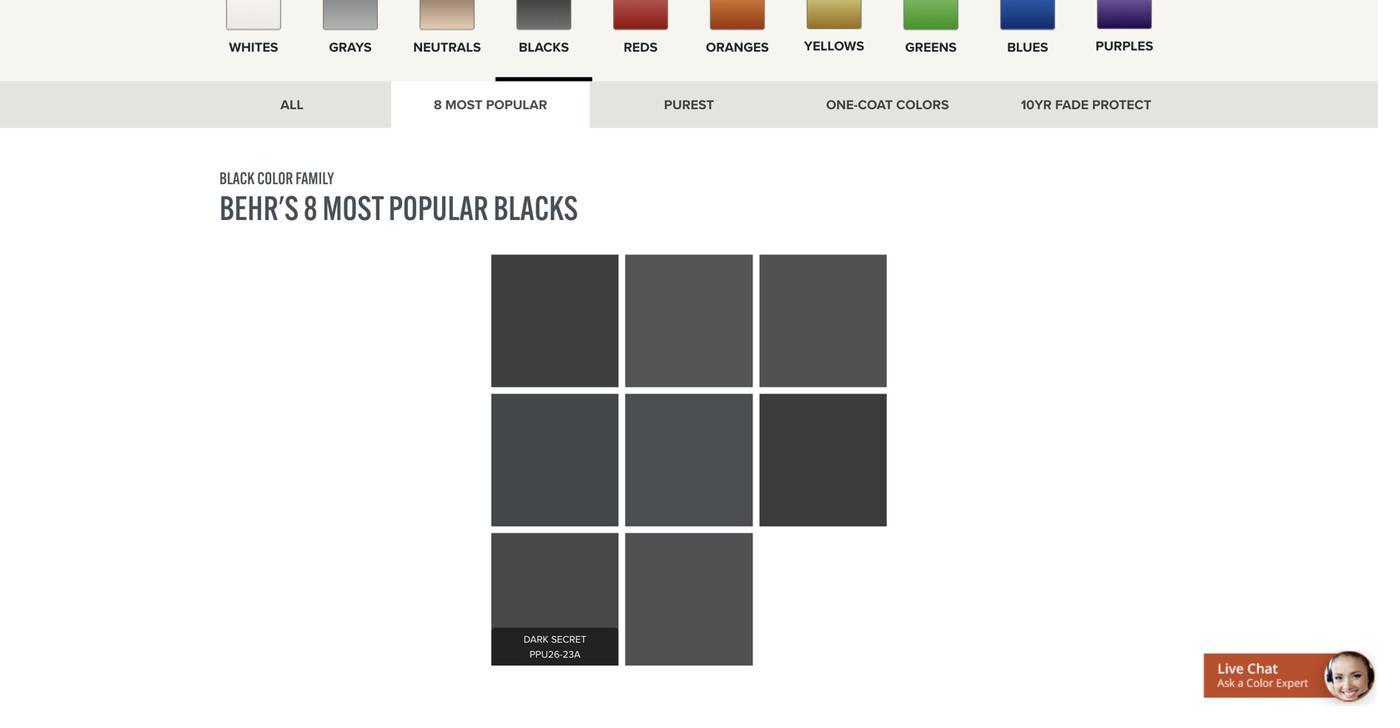 Task type: describe. For each thing, give the bounding box(es) containing it.
neutrals
[[413, 37, 481, 57]]

black image
[[517, 0, 572, 30]]

gray image
[[323, 0, 378, 30]]

one-
[[826, 95, 858, 115]]

one-coat colors
[[826, 95, 949, 115]]

popular
[[486, 95, 547, 115]]

live chat online image image
[[1204, 649, 1379, 707]]

1 horizontal spatial 8
[[434, 95, 442, 115]]

reds
[[624, 37, 658, 57]]

oranges
[[706, 37, 769, 57]]

popular
[[389, 187, 489, 229]]

protect
[[1093, 95, 1152, 115]]

most
[[445, 95, 483, 115]]

behr's
[[219, 187, 299, 229]]

purples
[[1096, 36, 1154, 56]]

purest
[[664, 95, 714, 115]]

8 most popular
[[434, 95, 547, 115]]

yellow image
[[807, 0, 862, 29]]

white image
[[226, 0, 281, 30]]

color
[[257, 168, 293, 188]]

green image
[[904, 0, 959, 30]]

dark secret ppu26-23a
[[524, 633, 587, 662]]



Task type: vqa. For each thing, say whether or not it's contained in the screenshot.
WHITE image on the top of the page
yes



Task type: locate. For each thing, give the bounding box(es) containing it.
ppu26-
[[530, 647, 563, 662]]

red image
[[613, 0, 668, 30]]

blacks
[[494, 187, 578, 229]]

orange image
[[710, 0, 765, 30]]

yellows
[[804, 36, 865, 56]]

secret
[[551, 633, 587, 647]]

all
[[281, 95, 304, 115]]

8 left most
[[304, 187, 318, 229]]

greens
[[906, 37, 957, 57]]

0 vertical spatial 8
[[434, 95, 442, 115]]

10yr fade protect
[[1021, 95, 1152, 115]]

family
[[296, 168, 334, 188]]

dark
[[524, 633, 549, 647]]

whites
[[229, 37, 278, 57]]

10yr
[[1021, 95, 1052, 115]]

black
[[219, 168, 255, 188]]

grays
[[329, 37, 372, 57]]

neutral image
[[420, 0, 475, 30]]

blues
[[1008, 37, 1049, 57]]

0 horizontal spatial 8
[[304, 187, 318, 229]]

colors
[[897, 95, 949, 115]]

purple image
[[1097, 0, 1152, 29]]

black color family behr's 8 most popular blacks
[[219, 168, 578, 229]]

1 vertical spatial 8
[[304, 187, 318, 229]]

fade
[[1056, 95, 1089, 115]]

8 left most at top left
[[434, 95, 442, 115]]

23a
[[563, 647, 581, 662]]

8 inside "black color family behr's 8 most popular blacks"
[[304, 187, 318, 229]]

coat
[[858, 95, 893, 115]]

8
[[434, 95, 442, 115], [304, 187, 318, 229]]

blacks
[[519, 37, 569, 57]]

most
[[323, 187, 384, 229]]

blue image
[[1001, 0, 1056, 30]]



